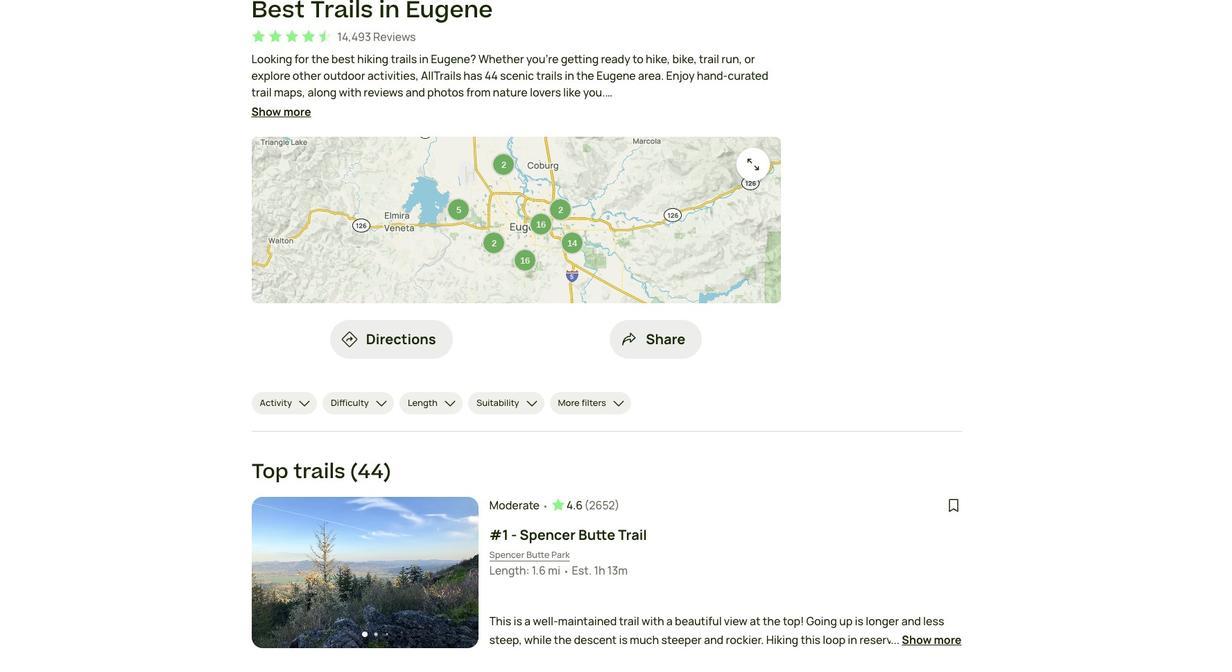 Task type: vqa. For each thing, say whether or not it's contained in the screenshot.
Komárom-
no



Task type: locate. For each thing, give the bounding box(es) containing it.
0 vertical spatial butte
[[579, 525, 616, 544]]

length:
[[490, 563, 530, 578]]

0 vertical spatial show
[[252, 104, 281, 119]]

4.6
[[567, 498, 583, 513]]

... show more
[[891, 632, 962, 647]]

1 horizontal spatial •
[[563, 565, 570, 577]]

)
[[615, 498, 620, 513]]

•
[[543, 500, 549, 512], [563, 565, 570, 577]]

more filters
[[558, 396, 607, 409]]

1 vertical spatial butte
[[527, 548, 550, 561]]

more
[[284, 104, 311, 119], [935, 632, 962, 647]]

1 horizontal spatial more
[[935, 632, 962, 647]]

butte down 4.6 ( 2652 )
[[579, 525, 616, 544]]

1.6
[[532, 563, 546, 578]]

more inside button
[[284, 104, 311, 119]]

1 horizontal spatial show
[[902, 632, 932, 647]]

0 horizontal spatial more
[[284, 104, 311, 119]]

activity button
[[252, 392, 317, 414]]

...
[[891, 632, 900, 647]]

1h
[[594, 563, 606, 578]]

• inside #1 - spencer butte trail spencer butte park length: 1.6 mi • est. 1h 13m
[[563, 565, 570, 577]]

show
[[252, 104, 281, 119], [902, 632, 932, 647]]

• right mi
[[563, 565, 570, 577]]

(
[[585, 498, 589, 513]]

spencer up length:
[[490, 548, 525, 561]]

butte up 1.6
[[527, 548, 550, 561]]

0 horizontal spatial •
[[543, 500, 549, 512]]

difficulty
[[331, 396, 369, 409]]

length
[[408, 396, 438, 409]]

butte
[[579, 525, 616, 544], [527, 548, 550, 561]]

1 vertical spatial •
[[563, 565, 570, 577]]

14,493 reviews
[[338, 29, 416, 44]]

top
[[252, 457, 289, 486]]

moderate
[[490, 498, 540, 513]]

0 vertical spatial •
[[543, 500, 549, 512]]

park
[[552, 548, 570, 561]]

cookie consent banner dialog
[[17, 587, 1197, 636]]

13m
[[608, 563, 628, 578]]

0 horizontal spatial show
[[252, 104, 281, 119]]

0 vertical spatial more
[[284, 104, 311, 119]]

directions
[[366, 329, 436, 348]]

navigate next image
[[449, 566, 463, 580]]

1 horizontal spatial butte
[[579, 525, 616, 544]]

dialog
[[0, 0, 1214, 653]]

-
[[511, 525, 517, 544]]

1 vertical spatial show
[[902, 632, 932, 647]]

spencer butte park link
[[490, 548, 570, 562]]

spencer up park at bottom left
[[520, 525, 576, 544]]

spencer
[[520, 525, 576, 544], [490, 548, 525, 561]]

show more button
[[252, 103, 781, 120]]

• left 4.6
[[543, 500, 549, 512]]

share
[[646, 329, 686, 348]]

4.6 ( 2652 )
[[567, 498, 620, 513]]



Task type: describe. For each thing, give the bounding box(es) containing it.
• inside moderate •
[[543, 500, 549, 512]]

filters
[[582, 396, 607, 409]]

add to list image
[[946, 497, 962, 514]]

est.
[[572, 563, 592, 578]]

share button
[[610, 320, 703, 359]]

map of trails in eugene, oregon image
[[252, 136, 781, 303]]

expand map image
[[745, 156, 762, 173]]

more filters button
[[550, 392, 632, 414]]

show more
[[252, 104, 311, 119]]

length button
[[400, 392, 463, 414]]

14,493
[[338, 29, 371, 44]]

difficulty button
[[323, 392, 394, 414]]

directions link
[[330, 320, 453, 359]]

1 vertical spatial more
[[935, 632, 962, 647]]

suitability
[[477, 396, 520, 409]]

trail
[[619, 525, 648, 544]]

show inside button
[[252, 104, 281, 119]]

2652
[[589, 498, 615, 513]]

#1 - spencer butte trail spencer butte park length: 1.6 mi • est. 1h 13m
[[490, 525, 648, 578]]

(44)
[[351, 457, 391, 486]]

suitability button
[[468, 392, 545, 414]]

0 vertical spatial spencer
[[520, 525, 576, 544]]

activity
[[260, 396, 292, 409]]

navigate previous image
[[267, 566, 281, 580]]

0 horizontal spatial butte
[[527, 548, 550, 561]]

reviews
[[373, 29, 416, 44]]

trails
[[294, 457, 346, 486]]

mi
[[548, 563, 561, 578]]

more
[[558, 396, 580, 409]]

1 vertical spatial spencer
[[490, 548, 525, 561]]

moderate •
[[490, 498, 549, 513]]

#1
[[490, 525, 509, 544]]

top trails (44)
[[252, 457, 391, 486]]



